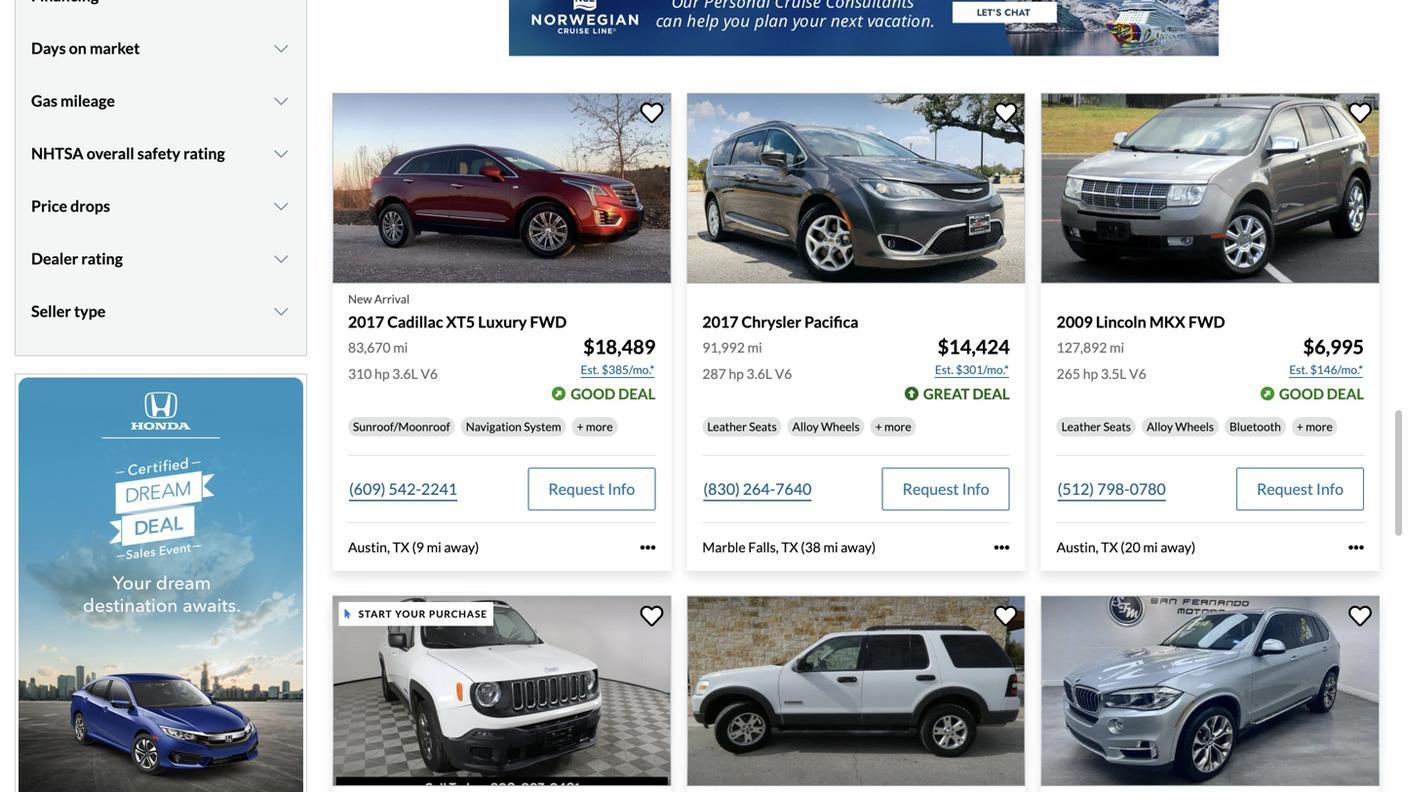 Task type: describe. For each thing, give the bounding box(es) containing it.
good for $18,489
[[571, 385, 616, 403]]

3.6l for $14,424
[[747, 366, 772, 382]]

alloy wheels for $6,995
[[1147, 420, 1214, 434]]

2009
[[1057, 312, 1093, 331]]

new
[[348, 292, 372, 306]]

leather seats for $6,995
[[1062, 420, 1131, 434]]

est. $146/mo.* button
[[1289, 360, 1364, 380]]

sunroof/moonroof
[[353, 420, 450, 434]]

264-
[[743, 480, 776, 499]]

good deal for $6,995
[[1279, 385, 1364, 403]]

hp for $6,995
[[1083, 366, 1098, 382]]

purchase
[[429, 609, 488, 620]]

dealer rating button
[[31, 234, 291, 283]]

dealer
[[31, 249, 78, 268]]

(512)
[[1058, 480, 1094, 499]]

lincoln
[[1096, 312, 1147, 331]]

3 + from the left
[[1297, 420, 1304, 434]]

mi inside 91,992 mi 287 hp 3.6l v6
[[748, 339, 762, 356]]

83,670
[[348, 339, 391, 356]]

gray 2017 chrysler pacifica suv / crossover front-wheel drive 9-speed automatic image
[[687, 93, 1026, 284]]

start your purchase link
[[333, 596, 675, 793]]

(512) 798-0780
[[1058, 480, 1166, 499]]

market
[[90, 38, 140, 57]]

$385/mo.*
[[602, 363, 655, 377]]

mileage
[[60, 91, 115, 110]]

wheels for $14,424
[[821, 420, 860, 434]]

request for $6,995
[[1257, 480, 1314, 499]]

seats for $14,424
[[749, 420, 777, 434]]

overall
[[87, 144, 134, 163]]

more for wheels
[[885, 420, 912, 434]]

$14,424
[[938, 336, 1010, 359]]

type
[[74, 302, 106, 321]]

pacifica
[[805, 312, 859, 331]]

v6 for $14,424
[[775, 366, 792, 382]]

83,670 mi 310 hp 3.6l v6
[[348, 339, 438, 382]]

2 2017 from the left
[[703, 312, 739, 331]]

3.5l
[[1101, 366, 1127, 382]]

alloy for $14,424
[[793, 420, 819, 434]]

+ for alloy wheels
[[876, 420, 882, 434]]

start
[[359, 609, 392, 620]]

2009 lincoln mkx fwd
[[1057, 312, 1225, 331]]

91,992
[[703, 339, 745, 356]]

2 fwd from the left
[[1189, 312, 1225, 331]]

price
[[31, 196, 67, 215]]

3 more from the left
[[1306, 420, 1333, 434]]

marble
[[703, 539, 746, 556]]

system
[[524, 420, 561, 434]]

(830)
[[704, 480, 740, 499]]

chevron down image for nhtsa overall safety rating
[[272, 146, 291, 161]]

1 vertical spatial rating
[[81, 249, 123, 268]]

austin, tx (9 mi away)
[[348, 539, 479, 556]]

deal for $6,995
[[1327, 385, 1364, 403]]

91,992 mi 287 hp 3.6l v6
[[703, 339, 792, 382]]

(9
[[412, 539, 424, 556]]

alpine white 2016 jeep renegade sport suv / crossover front-wheel drive 9-speed automatic image
[[333, 596, 671, 787]]

v6 for $18,489
[[421, 366, 438, 382]]

good for $6,995
[[1279, 385, 1324, 403]]

austin, for austin, tx (9 mi away)
[[348, 539, 390, 556]]

away) for austin, tx (20 mi away)
[[1161, 539, 1196, 556]]

mi right '(20'
[[1143, 539, 1158, 556]]

$14,424 est. $301/mo.*
[[935, 336, 1010, 377]]

(830) 264-7640 button
[[703, 468, 813, 511]]

leather seats for $14,424
[[707, 420, 777, 434]]

gas
[[31, 91, 57, 110]]

away) for austin, tx (9 mi away)
[[444, 539, 479, 556]]

mouse pointer image
[[345, 610, 351, 619]]

tx for austin, tx (9 mi away)
[[393, 539, 410, 556]]

est. for $14,424
[[935, 363, 954, 377]]

est. $385/mo.* button
[[580, 360, 656, 380]]

luxury
[[478, 312, 527, 331]]

287
[[703, 366, 726, 382]]

request info for $6,995
[[1257, 480, 1344, 499]]

127,892
[[1057, 339, 1107, 356]]

(20
[[1121, 539, 1141, 556]]

hp for $18,489
[[375, 366, 390, 382]]

3.6l for $18,489
[[392, 366, 418, 382]]

$18,489
[[583, 336, 656, 359]]

ellipsis h image for $6,995
[[1349, 540, 1364, 556]]

deal for $14,424
[[973, 385, 1010, 403]]

3 + more from the left
[[1297, 420, 1333, 434]]

seller type
[[31, 302, 106, 321]]

request info for $14,424
[[903, 480, 990, 499]]

(38
[[801, 539, 821, 556]]

great
[[923, 385, 970, 403]]

great deal
[[923, 385, 1010, 403]]

xt5
[[446, 312, 475, 331]]

alloy for $6,995
[[1147, 420, 1173, 434]]

nhtsa overall safety rating
[[31, 144, 225, 163]]

gray 2009 lincoln mkx fwd suv / crossover front-wheel drive automatic image
[[1041, 93, 1380, 284]]

(830) 264-7640
[[704, 480, 812, 499]]

nhtsa overall safety rating button
[[31, 129, 291, 178]]

navigation
[[466, 420, 522, 434]]

new arrival 2017 cadillac xt5 luxury fwd
[[348, 292, 567, 331]]

1 ellipsis h image from the left
[[640, 540, 656, 556]]

drops
[[70, 196, 110, 215]]

wheels for $6,995
[[1175, 420, 1214, 434]]

chevron down image for days on market
[[272, 40, 291, 56]]

(609) 542-2241 button
[[348, 468, 458, 511]]

ellipsis h image for $14,424
[[994, 540, 1010, 556]]

est. $301/mo.* button
[[934, 360, 1010, 380]]

2241
[[421, 480, 457, 499]]

mi inside 127,892 mi 265 hp 3.5l v6
[[1110, 339, 1125, 356]]



Task type: locate. For each thing, give the bounding box(es) containing it.
+ more for navigation system
[[577, 420, 613, 434]]

2 horizontal spatial est.
[[1290, 363, 1308, 377]]

seats for $6,995
[[1104, 420, 1131, 434]]

0 horizontal spatial fwd
[[530, 312, 567, 331]]

2 horizontal spatial + more
[[1297, 420, 1333, 434]]

start your purchase
[[359, 609, 488, 620]]

fwd
[[530, 312, 567, 331], [1189, 312, 1225, 331]]

0 horizontal spatial rating
[[81, 249, 123, 268]]

tx for austin, tx (20 mi away)
[[1101, 539, 1118, 556]]

2 alloy wheels from the left
[[1147, 420, 1214, 434]]

2 horizontal spatial away)
[[1161, 539, 1196, 556]]

0 horizontal spatial 3.6l
[[392, 366, 418, 382]]

0 horizontal spatial good
[[571, 385, 616, 403]]

3 request info button from the left
[[1237, 468, 1364, 511]]

1 vertical spatial advertisement region
[[15, 374, 307, 793]]

1 horizontal spatial v6
[[775, 366, 792, 382]]

leather seats down 287
[[707, 420, 777, 434]]

on
[[69, 38, 87, 57]]

1 horizontal spatial est.
[[935, 363, 954, 377]]

3 hp from the left
[[1083, 366, 1098, 382]]

3 ellipsis h image from the left
[[1349, 540, 1364, 556]]

advertisement region
[[509, 0, 1219, 56], [15, 374, 307, 793]]

1 horizontal spatial advertisement region
[[509, 0, 1219, 56]]

nhtsa
[[31, 144, 84, 163]]

v6 inside the 83,670 mi 310 hp 3.6l v6
[[421, 366, 438, 382]]

v6 down the 2017 chrysler pacifica
[[775, 366, 792, 382]]

0 horizontal spatial ellipsis h image
[[640, 540, 656, 556]]

1 horizontal spatial leather seats
[[1062, 420, 1131, 434]]

leather down 265
[[1062, 420, 1101, 434]]

3 est. from the left
[[1290, 363, 1308, 377]]

deal for $18,489
[[618, 385, 656, 403]]

hp inside 91,992 mi 287 hp 3.6l v6
[[729, 366, 744, 382]]

v6 for $6,995
[[1129, 366, 1147, 382]]

542-
[[389, 480, 421, 499]]

3.6l
[[392, 366, 418, 382], [747, 366, 772, 382]]

request info button down system
[[528, 468, 656, 511]]

mi down cadillac
[[393, 339, 408, 356]]

2017 chrysler pacifica
[[703, 312, 859, 331]]

2 vertical spatial chevron down image
[[272, 198, 291, 214]]

good deal down est. $385/mo.* button
[[571, 385, 656, 403]]

dealer rating
[[31, 249, 123, 268]]

request info button
[[528, 468, 656, 511], [882, 468, 1010, 511], [1237, 468, 1364, 511]]

tx left (9
[[393, 539, 410, 556]]

1 horizontal spatial tx
[[782, 539, 798, 556]]

0 horizontal spatial tx
[[393, 539, 410, 556]]

0 horizontal spatial more
[[586, 420, 613, 434]]

1 + from the left
[[577, 420, 584, 434]]

request info
[[548, 480, 635, 499], [903, 480, 990, 499], [1257, 480, 1344, 499]]

0 horizontal spatial leather seats
[[707, 420, 777, 434]]

0 horizontal spatial alloy wheels
[[793, 420, 860, 434]]

1 3.6l from the left
[[392, 366, 418, 382]]

away) right (38
[[841, 539, 876, 556]]

3 tx from the left
[[1101, 539, 1118, 556]]

chevron down image for price drops
[[272, 198, 291, 214]]

1 horizontal spatial +
[[876, 420, 882, 434]]

deal down the $146/mo.*
[[1327, 385, 1364, 403]]

deal
[[618, 385, 656, 403], [973, 385, 1010, 403], [1327, 385, 1364, 403]]

1 + more from the left
[[577, 420, 613, 434]]

1 horizontal spatial austin,
[[1057, 539, 1099, 556]]

days on market
[[31, 38, 140, 57]]

chrysler
[[742, 312, 802, 331]]

2 austin, from the left
[[1057, 539, 1099, 556]]

0 horizontal spatial leather
[[707, 420, 747, 434]]

request info button for $14,424
[[882, 468, 1010, 511]]

request info down bluetooth
[[1257, 480, 1344, 499]]

chevron down image for seller type
[[272, 304, 291, 319]]

0 horizontal spatial advertisement region
[[15, 374, 307, 793]]

est. inside $6,995 est. $146/mo.*
[[1290, 363, 1308, 377]]

2 3.6l from the left
[[747, 366, 772, 382]]

request down bluetooth
[[1257, 480, 1314, 499]]

2 horizontal spatial v6
[[1129, 366, 1147, 382]]

alloy wheels
[[793, 420, 860, 434], [1147, 420, 1214, 434]]

3 request from the left
[[1257, 480, 1314, 499]]

2 tx from the left
[[782, 539, 798, 556]]

mi right (38
[[824, 539, 838, 556]]

oxford white 2006 ford explorer xlt v6 suv / crossover rear-wheel drive 5-speed automatic image
[[687, 596, 1026, 787]]

2 horizontal spatial request info
[[1257, 480, 1344, 499]]

1 horizontal spatial info
[[962, 480, 990, 499]]

1 wheels from the left
[[821, 420, 860, 434]]

request info button down bluetooth
[[1237, 468, 1364, 511]]

away) right (9
[[444, 539, 479, 556]]

chevron down image for dealer rating
[[272, 251, 291, 267]]

1 horizontal spatial rating
[[184, 144, 225, 163]]

1 horizontal spatial request
[[903, 480, 959, 499]]

ellipsis h image
[[640, 540, 656, 556], [994, 540, 1010, 556], [1349, 540, 1364, 556]]

3.6l inside 91,992 mi 287 hp 3.6l v6
[[747, 366, 772, 382]]

1 request from the left
[[548, 480, 605, 499]]

2 request info from the left
[[903, 480, 990, 499]]

1 info from the left
[[608, 480, 635, 499]]

navigation system
[[466, 420, 561, 434]]

alloy wheels up the 0780
[[1147, 420, 1214, 434]]

hp inside 127,892 mi 265 hp 3.5l v6
[[1083, 366, 1098, 382]]

hp right "310"
[[375, 366, 390, 382]]

2 alloy from the left
[[1147, 420, 1173, 434]]

2 request from the left
[[903, 480, 959, 499]]

2 horizontal spatial info
[[1317, 480, 1344, 499]]

deal down $301/mo.*
[[973, 385, 1010, 403]]

arrival
[[374, 292, 410, 306]]

2 chevron down image from the top
[[272, 251, 291, 267]]

1 v6 from the left
[[421, 366, 438, 382]]

0 horizontal spatial +
[[577, 420, 584, 434]]

price drops button
[[31, 182, 291, 230]]

chevron down image
[[272, 93, 291, 109], [272, 146, 291, 161], [272, 198, 291, 214]]

2 horizontal spatial request info button
[[1237, 468, 1364, 511]]

good down est. $385/mo.* button
[[571, 385, 616, 403]]

0 horizontal spatial 2017
[[348, 312, 384, 331]]

alloy up the 0780
[[1147, 420, 1173, 434]]

alloy wheels up 7640
[[793, 420, 860, 434]]

austin, for austin, tx (20 mi away)
[[1057, 539, 1099, 556]]

hp
[[375, 366, 390, 382], [729, 366, 744, 382], [1083, 366, 1098, 382]]

+
[[577, 420, 584, 434], [876, 420, 882, 434], [1297, 420, 1304, 434]]

leather for $14,424
[[707, 420, 747, 434]]

1 request info from the left
[[548, 480, 635, 499]]

0 horizontal spatial request info
[[548, 480, 635, 499]]

v6 right 3.5l
[[1129, 366, 1147, 382]]

1 horizontal spatial 2017
[[703, 312, 739, 331]]

1 horizontal spatial request info button
[[882, 468, 1010, 511]]

1 good from the left
[[571, 385, 616, 403]]

310
[[348, 366, 372, 382]]

0 horizontal spatial est.
[[581, 363, 600, 377]]

0 horizontal spatial + more
[[577, 420, 613, 434]]

1 horizontal spatial seats
[[1104, 420, 1131, 434]]

safety
[[137, 144, 181, 163]]

good deal for $18,489
[[571, 385, 656, 403]]

mi down lincoln
[[1110, 339, 1125, 356]]

0 horizontal spatial alloy
[[793, 420, 819, 434]]

2 more from the left
[[885, 420, 912, 434]]

1 chevron down image from the top
[[272, 93, 291, 109]]

chevron down image inside gas mileage dropdown button
[[272, 93, 291, 109]]

1 chevron down image from the top
[[272, 40, 291, 56]]

request info button for $6,995
[[1237, 468, 1364, 511]]

(512) 798-0780 button
[[1057, 468, 1167, 511]]

days on market button
[[31, 24, 291, 72]]

alloy wheels for $14,424
[[793, 420, 860, 434]]

request down system
[[548, 480, 605, 499]]

1 tx from the left
[[393, 539, 410, 556]]

austin, left (9
[[348, 539, 390, 556]]

2 chevron down image from the top
[[272, 146, 291, 161]]

798-
[[1097, 480, 1130, 499]]

1 horizontal spatial alloy
[[1147, 420, 1173, 434]]

0 horizontal spatial wheels
[[821, 420, 860, 434]]

est.
[[581, 363, 600, 377], [935, 363, 954, 377], [1290, 363, 1308, 377]]

leather for $6,995
[[1062, 420, 1101, 434]]

3 chevron down image from the top
[[272, 304, 291, 319]]

1 leather seats from the left
[[707, 420, 777, 434]]

3 v6 from the left
[[1129, 366, 1147, 382]]

127,892 mi 265 hp 3.5l v6
[[1057, 339, 1147, 382]]

1 horizontal spatial deal
[[973, 385, 1010, 403]]

seats
[[749, 420, 777, 434], [1104, 420, 1131, 434]]

good
[[571, 385, 616, 403], [1279, 385, 1324, 403]]

2 horizontal spatial ellipsis h image
[[1349, 540, 1364, 556]]

1 horizontal spatial alloy wheels
[[1147, 420, 1214, 434]]

2 v6 from the left
[[775, 366, 792, 382]]

0 vertical spatial rating
[[184, 144, 225, 163]]

1 est. from the left
[[581, 363, 600, 377]]

0 horizontal spatial v6
[[421, 366, 438, 382]]

+ more for alloy wheels
[[876, 420, 912, 434]]

mi down the chrysler
[[748, 339, 762, 356]]

1 hp from the left
[[375, 366, 390, 382]]

seller type button
[[31, 287, 291, 336]]

leather down 287
[[707, 420, 747, 434]]

chevron down image
[[272, 40, 291, 56], [272, 251, 291, 267], [272, 304, 291, 319]]

0 horizontal spatial request info button
[[528, 468, 656, 511]]

away) right '(20'
[[1161, 539, 1196, 556]]

1 horizontal spatial request info
[[903, 480, 990, 499]]

$146/mo.*
[[1311, 363, 1363, 377]]

chevron down image inside "days on market" dropdown button
[[272, 40, 291, 56]]

0 horizontal spatial info
[[608, 480, 635, 499]]

(609)
[[349, 480, 386, 499]]

cadillac
[[387, 312, 443, 331]]

seats down 3.5l
[[1104, 420, 1131, 434]]

v6 inside 127,892 mi 265 hp 3.5l v6
[[1129, 366, 1147, 382]]

1 fwd from the left
[[530, 312, 567, 331]]

v6 down cadillac
[[421, 366, 438, 382]]

hp right 265
[[1083, 366, 1098, 382]]

$6,995 est. $146/mo.*
[[1290, 336, 1364, 377]]

chevron down image inside price drops dropdown button
[[272, 198, 291, 214]]

your
[[395, 609, 426, 620]]

1 horizontal spatial more
[[885, 420, 912, 434]]

fwd inside new arrival 2017 cadillac xt5 luxury fwd
[[530, 312, 567, 331]]

v6 inside 91,992 mi 287 hp 3.6l v6
[[775, 366, 792, 382]]

2017 inside new arrival 2017 cadillac xt5 luxury fwd
[[348, 312, 384, 331]]

austin, left '(20'
[[1057, 539, 1099, 556]]

3 request info from the left
[[1257, 480, 1344, 499]]

1 more from the left
[[586, 420, 613, 434]]

0 vertical spatial chevron down image
[[272, 40, 291, 56]]

0 horizontal spatial seats
[[749, 420, 777, 434]]

$301/mo.*
[[956, 363, 1009, 377]]

0 horizontal spatial deal
[[618, 385, 656, 403]]

1 leather from the left
[[707, 420, 747, 434]]

3.6l right "310"
[[392, 366, 418, 382]]

est. inside the $14,424 est. $301/mo.*
[[935, 363, 954, 377]]

tx left '(20'
[[1101, 539, 1118, 556]]

1 horizontal spatial leather
[[1062, 420, 1101, 434]]

mi right (9
[[427, 539, 442, 556]]

0780
[[1130, 480, 1166, 499]]

gas mileage
[[31, 91, 115, 110]]

1 horizontal spatial fwd
[[1189, 312, 1225, 331]]

info for $14,424
[[962, 480, 990, 499]]

est. for $18,489
[[581, 363, 600, 377]]

more for system
[[586, 420, 613, 434]]

1 away) from the left
[[444, 539, 479, 556]]

0 horizontal spatial good deal
[[571, 385, 656, 403]]

2 horizontal spatial request
[[1257, 480, 1314, 499]]

+ for navigation system
[[577, 420, 584, 434]]

2 away) from the left
[[841, 539, 876, 556]]

$18,489 est. $385/mo.*
[[581, 336, 656, 377]]

request info down system
[[548, 480, 635, 499]]

gas mileage button
[[31, 76, 291, 125]]

falls,
[[748, 539, 779, 556]]

leather seats
[[707, 420, 777, 434], [1062, 420, 1131, 434]]

wheels
[[821, 420, 860, 434], [1175, 420, 1214, 434]]

1 horizontal spatial 3.6l
[[747, 366, 772, 382]]

rating right safety
[[184, 144, 225, 163]]

1 request info button from the left
[[528, 468, 656, 511]]

2 horizontal spatial tx
[[1101, 539, 1118, 556]]

fwd right luxury
[[530, 312, 567, 331]]

alloy
[[793, 420, 819, 434], [1147, 420, 1173, 434]]

hp right 287
[[729, 366, 744, 382]]

3 info from the left
[[1317, 480, 1344, 499]]

1 horizontal spatial + more
[[876, 420, 912, 434]]

est. down $18,489
[[581, 363, 600, 377]]

leather seats down 3.5l
[[1062, 420, 1131, 434]]

1 deal from the left
[[618, 385, 656, 403]]

0 horizontal spatial away)
[[444, 539, 479, 556]]

1 vertical spatial chevron down image
[[272, 146, 291, 161]]

3.6l right 287
[[747, 366, 772, 382]]

est. for $6,995
[[1290, 363, 1308, 377]]

(609) 542-2241
[[349, 480, 457, 499]]

2 est. from the left
[[935, 363, 954, 377]]

fwd right mkx
[[1189, 312, 1225, 331]]

2 horizontal spatial more
[[1306, 420, 1333, 434]]

austin, tx (20 mi away)
[[1057, 539, 1196, 556]]

tx
[[393, 539, 410, 556], [782, 539, 798, 556], [1101, 539, 1118, 556]]

1 horizontal spatial ellipsis h image
[[994, 540, 1010, 556]]

2 + from the left
[[876, 420, 882, 434]]

1 horizontal spatial hp
[[729, 366, 744, 382]]

seats up 264-
[[749, 420, 777, 434]]

days
[[31, 38, 66, 57]]

good deal
[[571, 385, 656, 403], [1279, 385, 1364, 403]]

price drops
[[31, 196, 110, 215]]

rating
[[184, 144, 225, 163], [81, 249, 123, 268]]

chevron down image inside the nhtsa overall safety rating dropdown button
[[272, 146, 291, 161]]

rating right dealer
[[81, 249, 123, 268]]

info
[[608, 480, 635, 499], [962, 480, 990, 499], [1317, 480, 1344, 499]]

tx left (38
[[782, 539, 798, 556]]

est. left the $146/mo.*
[[1290, 363, 1308, 377]]

request info button down great
[[882, 468, 1010, 511]]

2 good from the left
[[1279, 385, 1324, 403]]

chevron down image inside seller type dropdown button
[[272, 304, 291, 319]]

chevron down image inside dealer rating dropdown button
[[272, 251, 291, 267]]

1 horizontal spatial good deal
[[1279, 385, 1364, 403]]

silver   nf 2014 bmw x5 xdrive35i awd suv / crossover all-wheel drive automatic image
[[1041, 596, 1380, 787]]

2 vertical spatial chevron down image
[[272, 304, 291, 319]]

hp for $14,424
[[729, 366, 744, 382]]

chevron down image for gas mileage
[[272, 93, 291, 109]]

austin,
[[348, 539, 390, 556], [1057, 539, 1099, 556]]

1 horizontal spatial wheels
[[1175, 420, 1214, 434]]

1 alloy from the left
[[793, 420, 819, 434]]

good deal down est. $146/mo.* button
[[1279, 385, 1364, 403]]

1 horizontal spatial good
[[1279, 385, 1324, 403]]

2 request info button from the left
[[882, 468, 1010, 511]]

3 away) from the left
[[1161, 539, 1196, 556]]

request down great
[[903, 480, 959, 499]]

2 wheels from the left
[[1175, 420, 1214, 434]]

0 horizontal spatial austin,
[[348, 539, 390, 556]]

2017 down new
[[348, 312, 384, 331]]

1 horizontal spatial away)
[[841, 539, 876, 556]]

marble falls, tx (38 mi away)
[[703, 539, 876, 556]]

2 horizontal spatial hp
[[1083, 366, 1098, 382]]

3 deal from the left
[[1327, 385, 1364, 403]]

2 horizontal spatial deal
[[1327, 385, 1364, 403]]

$6,995
[[1303, 336, 1364, 359]]

2 leather seats from the left
[[1062, 420, 1131, 434]]

leather
[[707, 420, 747, 434], [1062, 420, 1101, 434]]

alloy up 7640
[[793, 420, 819, 434]]

2 + more from the left
[[876, 420, 912, 434]]

1 seats from the left
[[749, 420, 777, 434]]

mkx
[[1150, 312, 1186, 331]]

request for $14,424
[[903, 480, 959, 499]]

1 2017 from the left
[[348, 312, 384, 331]]

2 hp from the left
[[729, 366, 744, 382]]

0 vertical spatial chevron down image
[[272, 93, 291, 109]]

seller
[[31, 302, 71, 321]]

2 info from the left
[[962, 480, 990, 499]]

request info down great
[[903, 480, 990, 499]]

0 horizontal spatial request
[[548, 480, 605, 499]]

1 good deal from the left
[[571, 385, 656, 403]]

2017 up 91,992
[[703, 312, 739, 331]]

hp inside the 83,670 mi 310 hp 3.6l v6
[[375, 366, 390, 382]]

1 austin, from the left
[[348, 539, 390, 556]]

mi
[[393, 339, 408, 356], [748, 339, 762, 356], [1110, 339, 1125, 356], [427, 539, 442, 556], [824, 539, 838, 556], [1143, 539, 1158, 556]]

1 alloy wheels from the left
[[793, 420, 860, 434]]

info for $6,995
[[1317, 480, 1344, 499]]

bluetooth
[[1230, 420, 1281, 434]]

265
[[1057, 366, 1081, 382]]

1 vertical spatial chevron down image
[[272, 251, 291, 267]]

2 deal from the left
[[973, 385, 1010, 403]]

2 ellipsis h image from the left
[[994, 540, 1010, 556]]

mi inside the 83,670 mi 310 hp 3.6l v6
[[393, 339, 408, 356]]

good down est. $146/mo.* button
[[1279, 385, 1324, 403]]

7640
[[776, 480, 812, 499]]

2 leather from the left
[[1062, 420, 1101, 434]]

2 horizontal spatial +
[[1297, 420, 1304, 434]]

2 good deal from the left
[[1279, 385, 1364, 403]]

est. inside $18,489 est. $385/mo.*
[[581, 363, 600, 377]]

2 seats from the left
[[1104, 420, 1131, 434]]

3.6l inside the 83,670 mi 310 hp 3.6l v6
[[392, 366, 418, 382]]

est. up great
[[935, 363, 954, 377]]

deal down $385/mo.*
[[618, 385, 656, 403]]

red 2017 cadillac xt5 luxury fwd suv / crossover front-wheel drive 8-speed automatic image
[[333, 93, 671, 284]]

3 chevron down image from the top
[[272, 198, 291, 214]]

0 vertical spatial advertisement region
[[509, 0, 1219, 56]]

0 horizontal spatial hp
[[375, 366, 390, 382]]



Task type: vqa. For each thing, say whether or not it's contained in the screenshot.
"(512) 798-0780" button
yes



